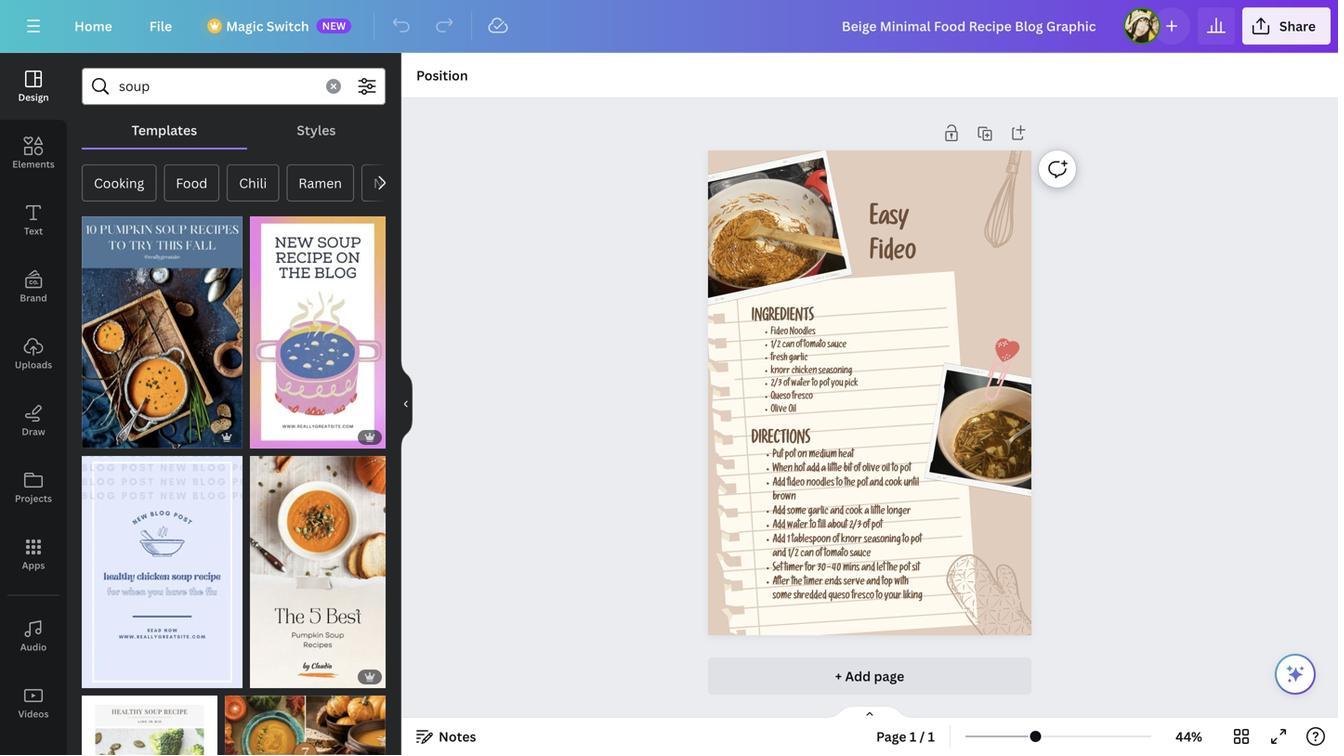 Task type: locate. For each thing, give the bounding box(es) containing it.
chicken
[[792, 367, 817, 377]]

1 horizontal spatial sauce
[[850, 550, 871, 561]]

2/3 inside fideo noodles 1/2 can of tomato sauce fresh garlic knorr chicken seasoning 2/3 of water to pot you pick queso fresco olive oil
[[771, 380, 782, 390]]

2/3 up queso
[[771, 380, 782, 390]]

water down chicken
[[792, 380, 811, 390]]

1 vertical spatial fideo
[[771, 328, 789, 338]]

0 horizontal spatial fideo
[[771, 328, 789, 338]]

garlic inside put pot on medium heat when hot add a little bit of olive oil to pot add fideo noodles to the pot and cook until brown add some garlic and cook a little longer add water to fill about 2/3 of pot add 1 tablespoon of knorr seasoning to pot and 1/2 can of tomato sauce set timer for 30-40 mins and let the pot sit after the timer ends serve and top with some shredded queso fresco to your liking
[[808, 508, 829, 518]]

1 horizontal spatial timer
[[804, 578, 823, 589]]

medium
[[809, 451, 837, 461]]

heat
[[839, 451, 854, 461]]

30-
[[818, 564, 832, 575]]

seasoning inside put pot on medium heat when hot add a little bit of olive oil to pot add fideo noodles to the pot and cook until brown add some garlic and cook a little longer add water to fill about 2/3 of pot add 1 tablespoon of knorr seasoning to pot and 1/2 can of tomato sauce set timer for 30-40 mins and let the pot sit after the timer ends serve and top with some shredded queso fresco to your liking
[[864, 536, 901, 546]]

garlic up the fill
[[808, 508, 829, 518]]

can up for
[[801, 550, 814, 561]]

fideo inside fideo noodles 1/2 can of tomato sauce fresh garlic knorr chicken seasoning 2/3 of water to pot you pick queso fresco olive oil
[[771, 328, 789, 338]]

queso
[[829, 592, 850, 603]]

design button
[[0, 53, 67, 120]]

orange blue pumpkin soup recipe pinterest pin image
[[82, 217, 243, 449]]

0 horizontal spatial can
[[783, 341, 795, 351]]

orange blue pumpkin soup recipe pinterest pin group
[[82, 205, 243, 449]]

1 vertical spatial fresco
[[852, 592, 875, 603]]

0 vertical spatial 1/2
[[771, 341, 781, 351]]

0 horizontal spatial cook
[[846, 508, 863, 518]]

0 vertical spatial water
[[792, 380, 811, 390]]

1 vertical spatial knorr
[[841, 536, 863, 546]]

ramen
[[299, 174, 342, 192]]

switch
[[267, 17, 309, 35]]

fresco up oil
[[793, 393, 813, 403]]

0 horizontal spatial timer
[[785, 564, 804, 575]]

little
[[828, 465, 842, 476], [871, 508, 886, 518]]

uploads button
[[0, 321, 67, 388]]

add
[[807, 465, 820, 476]]

0 horizontal spatial 2/3
[[771, 380, 782, 390]]

1 vertical spatial garlic
[[808, 508, 829, 518]]

shredded
[[794, 592, 827, 603]]

and down olive
[[870, 479, 884, 490]]

seasoning
[[819, 367, 853, 377], [864, 536, 901, 546]]

share
[[1280, 17, 1316, 35]]

40
[[832, 564, 842, 575]]

sauce
[[828, 341, 847, 351], [850, 550, 871, 561]]

1 horizontal spatial little
[[871, 508, 886, 518]]

noodles
[[374, 174, 426, 192], [790, 328, 816, 338]]

noodles inside fideo noodles 1/2 can of tomato sauce fresh garlic knorr chicken seasoning 2/3 of water to pot you pick queso fresco olive oil
[[790, 328, 816, 338]]

tomato up chicken
[[804, 341, 826, 351]]

uploads
[[15, 359, 52, 371]]

timer
[[785, 564, 804, 575], [804, 578, 823, 589]]

pink and white illustrated new soup recipe instagram story image
[[250, 217, 386, 449]]

page
[[874, 668, 905, 686]]

0 vertical spatial the
[[845, 479, 856, 490]]

elements button
[[0, 120, 67, 187]]

tomato inside put pot on medium heat when hot add a little bit of olive oil to pot add fideo noodles to the pot and cook until brown add some garlic and cook a little longer add water to fill about 2/3 of pot add 1 tablespoon of knorr seasoning to pot and 1/2 can of tomato sauce set timer for 30-40 mins and let the pot sit after the timer ends serve and top with some shredded queso fresco to your liking
[[824, 550, 849, 561]]

elements
[[12, 158, 55, 171]]

1 vertical spatial cook
[[846, 508, 863, 518]]

cook up about
[[846, 508, 863, 518]]

little left longer
[[871, 508, 886, 518]]

text button
[[0, 187, 67, 254]]

1 vertical spatial water
[[787, 522, 808, 532]]

the down bit
[[845, 479, 856, 490]]

2 vertical spatial the
[[792, 578, 803, 589]]

0 vertical spatial fresco
[[793, 393, 813, 403]]

knorr down fresh
[[771, 367, 790, 377]]

0 horizontal spatial 1
[[787, 536, 790, 546]]

templates
[[132, 121, 197, 139]]

ends
[[825, 578, 842, 589]]

noodles inside 'button'
[[374, 174, 426, 192]]

a
[[822, 465, 826, 476], [865, 508, 869, 518]]

videos button
[[0, 670, 67, 737]]

0 vertical spatial 2/3
[[771, 380, 782, 390]]

0 vertical spatial seasoning
[[819, 367, 853, 377]]

can inside fideo noodles 1/2 can of tomato sauce fresh garlic knorr chicken seasoning 2/3 of water to pot you pick queso fresco olive oil
[[783, 341, 795, 351]]

1 horizontal spatial noodles
[[790, 328, 816, 338]]

0 horizontal spatial knorr
[[771, 367, 790, 377]]

ramen button
[[287, 165, 354, 202]]

pot down olive
[[857, 479, 868, 490]]

little left bit
[[828, 465, 842, 476]]

timer right set
[[785, 564, 804, 575]]

sauce inside put pot on medium heat when hot add a little bit of olive oil to pot add fideo noodles to the pot and cook until brown add some garlic and cook a little longer add water to fill about 2/3 of pot add 1 tablespoon of knorr seasoning to pot and 1/2 can of tomato sauce set timer for 30-40 mins and let the pot sit after the timer ends serve and top with some shredded queso fresco to your liking
[[850, 550, 871, 561]]

1 vertical spatial tomato
[[824, 550, 849, 561]]

put pot on medium heat when hot add a little bit of olive oil to pot add fideo noodles to the pot and cook until brown add some garlic and cook a little longer add water to fill about 2/3 of pot add 1 tablespoon of knorr seasoning to pot and 1/2 can of tomato sauce set timer for 30-40 mins and let the pot sit after the timer ends serve and top with some shredded queso fresco to your liking
[[773, 451, 923, 603]]

1 vertical spatial little
[[871, 508, 886, 518]]

0 vertical spatial sauce
[[828, 341, 847, 351]]

show pages image
[[826, 706, 915, 720]]

1 vertical spatial the
[[887, 564, 898, 575]]

1 horizontal spatial the
[[845, 479, 856, 490]]

44% button
[[1159, 722, 1220, 752]]

beige and brown simple fall pumpkin food recipe pinterest pin image
[[225, 696, 386, 756]]

fresco down serve
[[852, 592, 875, 603]]

can inside put pot on medium heat when hot add a little bit of olive oil to pot add fideo noodles to the pot and cook until brown add some garlic and cook a little longer add water to fill about 2/3 of pot add 1 tablespoon of knorr seasoning to pot and 1/2 can of tomato sauce set timer for 30-40 mins and let the pot sit after the timer ends serve and top with some shredded queso fresco to your liking
[[801, 550, 814, 561]]

easy fideo
[[870, 208, 917, 268]]

1 horizontal spatial 1/2
[[788, 550, 799, 561]]

garlic up chicken
[[789, 354, 808, 364]]

seasoning up let
[[864, 536, 901, 546]]

some down brown
[[787, 508, 807, 518]]

of up 30-
[[816, 550, 823, 561]]

sit
[[913, 564, 920, 575]]

after
[[773, 578, 790, 589]]

for
[[805, 564, 816, 575]]

0 vertical spatial can
[[783, 341, 795, 351]]

some
[[787, 508, 807, 518], [773, 592, 792, 603]]

0 vertical spatial fideo
[[870, 242, 917, 268]]

the right let
[[887, 564, 898, 575]]

water
[[792, 380, 811, 390], [787, 522, 808, 532]]

can up fresh
[[783, 341, 795, 351]]

to inside fideo noodles 1/2 can of tomato sauce fresh garlic knorr chicken seasoning 2/3 of water to pot you pick queso fresco olive oil
[[812, 380, 818, 390]]

water up the tablespoon
[[787, 522, 808, 532]]

1 left /
[[910, 728, 917, 746]]

1 vertical spatial a
[[865, 508, 869, 518]]

0 vertical spatial knorr
[[771, 367, 790, 377]]

1 vertical spatial can
[[801, 550, 814, 561]]

to left the fill
[[810, 522, 817, 532]]

tomato up 40
[[824, 550, 849, 561]]

2/3
[[771, 380, 782, 390], [850, 522, 862, 532]]

noodles
[[807, 479, 835, 490]]

1 horizontal spatial fresco
[[852, 592, 875, 603]]

some down after
[[773, 592, 792, 603]]

noodles right ramen button
[[374, 174, 426, 192]]

1 left the tablespoon
[[787, 536, 790, 546]]

bit
[[844, 465, 852, 476]]

the
[[845, 479, 856, 490], [887, 564, 898, 575], [792, 578, 803, 589]]

0 vertical spatial timer
[[785, 564, 804, 575]]

knorr down about
[[841, 536, 863, 546]]

1
[[787, 536, 790, 546], [910, 728, 917, 746], [928, 728, 935, 746]]

pick
[[845, 380, 858, 390]]

0 horizontal spatial a
[[822, 465, 826, 476]]

sauce inside fideo noodles 1/2 can of tomato sauce fresh garlic knorr chicken seasoning 2/3 of water to pot you pick queso fresco olive oil
[[828, 341, 847, 351]]

sauce up you at right bottom
[[828, 341, 847, 351]]

1 right /
[[928, 728, 935, 746]]

1 vertical spatial sauce
[[850, 550, 871, 561]]

1 horizontal spatial a
[[865, 508, 869, 518]]

seasoning up you at right bottom
[[819, 367, 853, 377]]

timer down for
[[804, 578, 823, 589]]

1 vertical spatial noodles
[[790, 328, 816, 338]]

0 vertical spatial tomato
[[804, 341, 826, 351]]

pot right about
[[872, 522, 883, 532]]

fideo down ingredients
[[771, 328, 789, 338]]

0 vertical spatial noodles
[[374, 174, 426, 192]]

0 horizontal spatial 1/2
[[771, 341, 781, 351]]

1/2 down the tablespoon
[[788, 550, 799, 561]]

1 horizontal spatial 2/3
[[850, 522, 862, 532]]

fideo down easy
[[870, 242, 917, 268]]

the right after
[[792, 578, 803, 589]]

1 horizontal spatial 1
[[910, 728, 917, 746]]

hot
[[795, 465, 805, 476]]

pot left you at right bottom
[[820, 380, 830, 390]]

of up queso
[[784, 380, 790, 390]]

2 horizontal spatial the
[[887, 564, 898, 575]]

garlic inside fideo noodles 1/2 can of tomato sauce fresh garlic knorr chicken seasoning 2/3 of water to pot you pick queso fresco olive oil
[[789, 354, 808, 364]]

sauce up mins
[[850, 550, 871, 561]]

cook
[[885, 479, 903, 490], [846, 508, 863, 518]]

0 horizontal spatial noodles
[[374, 174, 426, 192]]

styles
[[297, 121, 336, 139]]

1/2 up fresh
[[771, 341, 781, 351]]

0 vertical spatial little
[[828, 465, 842, 476]]

on
[[798, 451, 807, 461]]

a left longer
[[865, 508, 869, 518]]

garlic
[[789, 354, 808, 364], [808, 508, 829, 518]]

and up about
[[831, 508, 844, 518]]

add inside button
[[845, 668, 871, 686]]

pot left on
[[785, 451, 796, 461]]

brand
[[20, 292, 47, 304]]

1 vertical spatial seasoning
[[864, 536, 901, 546]]

1 horizontal spatial knorr
[[841, 536, 863, 546]]

pot
[[820, 380, 830, 390], [785, 451, 796, 461], [901, 465, 911, 476], [857, 479, 868, 490], [872, 522, 883, 532], [911, 536, 922, 546], [900, 564, 911, 575]]

water inside put pot on medium heat when hot add a little bit of olive oil to pot add fideo noodles to the pot and cook until brown add some garlic and cook a little longer add water to fill about 2/3 of pot add 1 tablespoon of knorr seasoning to pot and 1/2 can of tomato sauce set timer for 30-40 mins and let the pot sit after the timer ends serve and top with some shredded queso fresco to your liking
[[787, 522, 808, 532]]

magic
[[226, 17, 264, 35]]

new
[[322, 19, 346, 33]]

1 vertical spatial 1/2
[[788, 550, 799, 561]]

1 horizontal spatial seasoning
[[864, 536, 901, 546]]

0 horizontal spatial fresco
[[793, 393, 813, 403]]

1 vertical spatial 2/3
[[850, 522, 862, 532]]

cook down oil at bottom
[[885, 479, 903, 490]]

1 inside put pot on medium heat when hot add a little bit of olive oil to pot add fideo noodles to the pot and cook until brown add some garlic and cook a little longer add water to fill about 2/3 of pot add 1 tablespoon of knorr seasoning to pot and 1/2 can of tomato sauce set timer for 30-40 mins and let the pot sit after the timer ends serve and top with some shredded queso fresco to your liking
[[787, 536, 790, 546]]

0 horizontal spatial seasoning
[[819, 367, 853, 377]]

0 horizontal spatial sauce
[[828, 341, 847, 351]]

add
[[773, 479, 786, 490], [773, 508, 786, 518], [773, 522, 786, 532], [773, 536, 786, 546], [845, 668, 871, 686]]

1/2 inside fideo noodles 1/2 can of tomato sauce fresh garlic knorr chicken seasoning 2/3 of water to pot you pick queso fresco olive oil
[[771, 341, 781, 351]]

can
[[783, 341, 795, 351], [801, 550, 814, 561]]

a right add
[[822, 465, 826, 476]]

and
[[870, 479, 884, 490], [831, 508, 844, 518], [773, 550, 786, 561], [862, 564, 875, 575], [867, 578, 880, 589]]

tomato
[[804, 341, 826, 351], [824, 550, 849, 561]]

0 vertical spatial garlic
[[789, 354, 808, 364]]

audio button
[[0, 603, 67, 670]]

1 horizontal spatial cook
[[885, 479, 903, 490]]

noodles down ingredients
[[790, 328, 816, 338]]

knorr
[[771, 367, 790, 377], [841, 536, 863, 546]]

position button
[[409, 60, 476, 90]]

1 vertical spatial some
[[773, 592, 792, 603]]

to down chicken
[[812, 380, 818, 390]]

0 vertical spatial a
[[822, 465, 826, 476]]

1 horizontal spatial can
[[801, 550, 814, 561]]

olive
[[863, 465, 880, 476]]

2/3 right about
[[850, 522, 862, 532]]

share button
[[1243, 7, 1331, 45]]



Task type: vqa. For each thing, say whether or not it's contained in the screenshot.
we
no



Task type: describe. For each thing, give the bounding box(es) containing it.
until
[[904, 479, 919, 490]]

draw button
[[0, 388, 67, 455]]

0 vertical spatial some
[[787, 508, 807, 518]]

projects
[[15, 493, 52, 505]]

you
[[831, 380, 844, 390]]

apps button
[[0, 522, 67, 588]]

and left let
[[862, 564, 875, 575]]

let
[[877, 564, 886, 575]]

fideo
[[787, 479, 805, 490]]

hide image
[[401, 360, 413, 449]]

top
[[882, 578, 893, 589]]

and left top
[[867, 578, 880, 589]]

1/2 inside put pot on medium heat when hot add a little bit of olive oil to pot add fideo noodles to the pot and cook until brown add some garlic and cook a little longer add water to fill about 2/3 of pot add 1 tablespoon of knorr seasoning to pot and 1/2 can of tomato sauce set timer for 30-40 mins and let the pot sit after the timer ends serve and top with some shredded queso fresco to your liking
[[788, 550, 799, 561]]

+
[[836, 668, 842, 686]]

notes
[[439, 728, 476, 746]]

text
[[24, 225, 43, 238]]

notes button
[[409, 722, 484, 752]]

about
[[828, 522, 848, 532]]

page
[[877, 728, 907, 746]]

easy
[[870, 208, 910, 234]]

serve
[[844, 578, 865, 589]]

fideo noodles 1/2 can of tomato sauce fresh garlic knorr chicken seasoning 2/3 of water to pot you pick queso fresco olive oil
[[771, 328, 858, 416]]

beige and brown simple fall pumpkin food recipe pinterest pin group
[[225, 685, 386, 756]]

to down longer
[[903, 536, 910, 546]]

of down about
[[833, 536, 840, 546]]

queso
[[771, 393, 791, 403]]

of right bit
[[854, 465, 861, 476]]

orange halloween healthy food recipe your story group
[[250, 445, 386, 689]]

oil
[[789, 406, 797, 416]]

brown
[[773, 493, 796, 504]]

design
[[18, 91, 49, 104]]

healthy soup and food recipes instagram story image
[[82, 696, 217, 756]]

videos
[[18, 708, 49, 721]]

cooking button
[[82, 165, 156, 202]]

to right noodles
[[837, 479, 843, 490]]

1 vertical spatial timer
[[804, 578, 823, 589]]

your
[[885, 592, 902, 603]]

blue cooking chicken soup recipe pinterest pin image
[[82, 456, 243, 689]]

of up chicken
[[796, 341, 803, 351]]

+ add page button
[[708, 658, 1032, 695]]

put
[[773, 451, 784, 461]]

longer
[[887, 508, 911, 518]]

page 1 / 1
[[877, 728, 935, 746]]

apps
[[22, 560, 45, 572]]

/
[[920, 728, 925, 746]]

styles button
[[247, 112, 386, 148]]

to left your
[[876, 592, 883, 603]]

olive
[[771, 406, 787, 416]]

main menu bar
[[0, 0, 1339, 53]]

knorr inside put pot on medium heat when hot add a little bit of olive oil to pot add fideo noodles to the pot and cook until brown add some garlic and cook a little longer add water to fill about 2/3 of pot add 1 tablespoon of knorr seasoning to pot and 1/2 can of tomato sauce set timer for 30-40 mins and let the pot sit after the timer ends serve and top with some shredded queso fresco to your liking
[[841, 536, 863, 546]]

of right about
[[863, 522, 870, 532]]

pink and white illustrated new soup recipe instagram story group
[[250, 205, 386, 449]]

cooking
[[94, 174, 144, 192]]

ingredients
[[752, 310, 814, 326]]

food
[[176, 174, 208, 192]]

oil
[[882, 465, 890, 476]]

pot left sit
[[900, 564, 911, 575]]

set
[[773, 564, 783, 575]]

side panel tab list
[[0, 53, 67, 756]]

fresco inside fideo noodles 1/2 can of tomato sauce fresh garlic knorr chicken seasoning 2/3 of water to pot you pick queso fresco olive oil
[[793, 393, 813, 403]]

to right oil at bottom
[[892, 465, 899, 476]]

position
[[416, 66, 468, 84]]

projects button
[[0, 455, 67, 522]]

home link
[[59, 7, 127, 45]]

pot up sit
[[911, 536, 922, 546]]

2 horizontal spatial 1
[[928, 728, 935, 746]]

0 horizontal spatial the
[[792, 578, 803, 589]]

water inside fideo noodles 1/2 can of tomato sauce fresh garlic knorr chicken seasoning 2/3 of water to pot you pick queso fresco olive oil
[[792, 380, 811, 390]]

+ add page
[[836, 668, 905, 686]]

orange halloween healthy food recipe your story image
[[250, 456, 386, 689]]

Design title text field
[[827, 7, 1116, 45]]

canva assistant image
[[1285, 664, 1307, 686]]

fresh
[[771, 354, 788, 364]]

fresco inside put pot on medium heat when hot add a little bit of olive oil to pot add fideo noodles to the pot and cook until brown add some garlic and cook a little longer add water to fill about 2/3 of pot add 1 tablespoon of knorr seasoning to pot and 1/2 can of tomato sauce set timer for 30-40 mins and let the pot sit after the timer ends serve and top with some shredded queso fresco to your liking
[[852, 592, 875, 603]]

blue cooking chicken soup recipe pinterest pin group
[[82, 445, 243, 689]]

home
[[74, 17, 112, 35]]

pot inside fideo noodles 1/2 can of tomato sauce fresh garlic knorr chicken seasoning 2/3 of water to pot you pick queso fresco olive oil
[[820, 380, 830, 390]]

liking
[[904, 592, 923, 603]]

noodles button
[[362, 165, 438, 202]]

tomato inside fideo noodles 1/2 can of tomato sauce fresh garlic knorr chicken seasoning 2/3 of water to pot you pick queso fresco olive oil
[[804, 341, 826, 351]]

file
[[149, 17, 172, 35]]

food button
[[164, 165, 220, 202]]

tablespoon
[[792, 536, 831, 546]]

pot up until
[[901, 465, 911, 476]]

0 vertical spatial cook
[[885, 479, 903, 490]]

magic switch
[[226, 17, 309, 35]]

knorr inside fideo noodles 1/2 can of tomato sauce fresh garlic knorr chicken seasoning 2/3 of water to pot you pick queso fresco olive oil
[[771, 367, 790, 377]]

44%
[[1176, 728, 1203, 746]]

audio
[[20, 641, 47, 654]]

when
[[773, 465, 793, 476]]

1 horizontal spatial fideo
[[870, 242, 917, 268]]

chili
[[239, 174, 267, 192]]

and up set
[[773, 550, 786, 561]]

mins
[[843, 564, 860, 575]]

healthy soup and food recipes instagram story group
[[82, 685, 217, 756]]

seasoning inside fideo noodles 1/2 can of tomato sauce fresh garlic knorr chicken seasoning 2/3 of water to pot you pick queso fresco olive oil
[[819, 367, 853, 377]]

fill
[[818, 522, 826, 532]]

0 horizontal spatial little
[[828, 465, 842, 476]]

brand button
[[0, 254, 67, 321]]

2/3 inside put pot on medium heat when hot add a little bit of olive oil to pot add fideo noodles to the pot and cook until brown add some garlic and cook a little longer add water to fill about 2/3 of pot add 1 tablespoon of knorr seasoning to pot and 1/2 can of tomato sauce set timer for 30-40 mins and let the pot sit after the timer ends serve and top with some shredded queso fresco to your liking
[[850, 522, 862, 532]]

templates button
[[82, 112, 247, 148]]

with
[[895, 578, 909, 589]]

Search 800 x 1200 px templates search field
[[119, 69, 315, 104]]

chili button
[[227, 165, 279, 202]]

file button
[[135, 7, 187, 45]]

directions
[[752, 433, 811, 450]]



